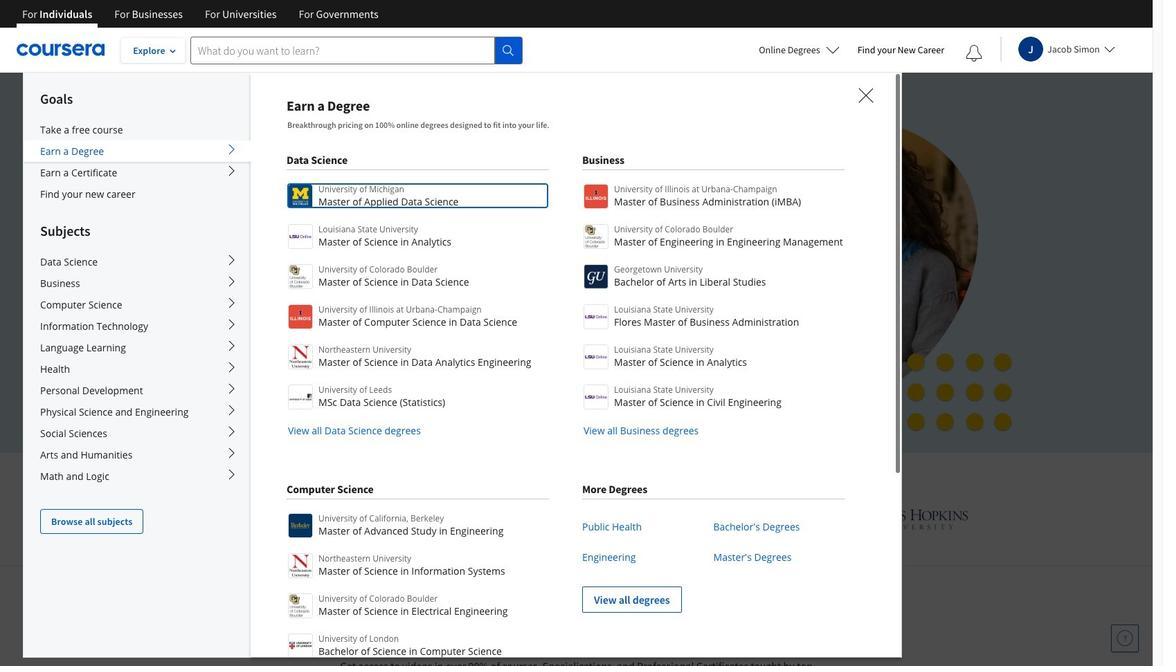 Task type: describe. For each thing, give the bounding box(es) containing it.
coursera image
[[17, 39, 105, 61]]

0 vertical spatial university of illinois at urbana-champaign logo image
[[584, 184, 609, 209]]

google image
[[446, 507, 521, 532]]

georgetown university logo image
[[584, 264, 609, 289]]

coursera plus image
[[175, 130, 385, 151]]

university of california, berkeley logo image
[[288, 514, 313, 539]]

hec paris image
[[743, 505, 792, 534]]

university of leeds logo image
[[288, 385, 313, 410]]

university of london logo image
[[288, 634, 313, 659]]

What do you want to learn? text field
[[190, 36, 495, 64]]

university of illinois at urbana-champaign image
[[184, 508, 292, 531]]



Task type: locate. For each thing, give the bounding box(es) containing it.
1 vertical spatial university of colorado boulder logo image
[[288, 264, 313, 289]]

1 horizontal spatial university of illinois at urbana-champaign logo image
[[584, 184, 609, 209]]

northeastern university  logo image
[[288, 345, 313, 370], [288, 554, 313, 579]]

0 vertical spatial university of colorado boulder logo image
[[584, 224, 609, 249]]

explore menu element
[[24, 73, 251, 534]]

university of illinois at urbana-champaign logo image
[[584, 184, 609, 209], [288, 305, 313, 330]]

group
[[23, 72, 902, 667]]

1 northeastern university  logo image from the top
[[288, 345, 313, 370]]

None search field
[[190, 36, 523, 64]]

northeastern university  logo image up university of leeds logo
[[288, 345, 313, 370]]

0 vertical spatial northeastern university  logo image
[[288, 345, 313, 370]]

duke university image
[[337, 507, 401, 529]]

2 vertical spatial university of colorado boulder logo image
[[288, 594, 313, 619]]

list
[[287, 183, 549, 438], [582, 183, 845, 438], [287, 512, 549, 667], [582, 512, 845, 613]]

1 vertical spatial northeastern university  logo image
[[288, 554, 313, 579]]

northeastern university  logo image down university of california, berkeley logo
[[288, 554, 313, 579]]

list item
[[287, 424, 549, 438], [582, 424, 845, 438], [582, 573, 845, 613]]

louisiana state university logo image
[[288, 224, 313, 249], [584, 305, 609, 330], [584, 345, 609, 370], [584, 385, 609, 410]]

help center image
[[1117, 631, 1133, 647]]

1 vertical spatial university of illinois at urbana-champaign logo image
[[288, 305, 313, 330]]

2 northeastern university  logo image from the top
[[288, 554, 313, 579]]

university of colorado boulder logo image for university of michigan logo
[[288, 264, 313, 289]]

johns hopkins university image
[[837, 507, 968, 532]]

university of michigan image
[[565, 501, 601, 539]]

university of colorado boulder logo image
[[584, 224, 609, 249], [288, 264, 313, 289], [288, 594, 313, 619]]

university of michigan logo image
[[288, 184, 313, 209]]

0 horizontal spatial university of illinois at urbana-champaign logo image
[[288, 305, 313, 330]]

university of colorado boulder logo image for university of california, berkeley logo
[[288, 594, 313, 619]]

banner navigation
[[11, 0, 390, 38]]



Task type: vqa. For each thing, say whether or not it's contained in the screenshot.
top University of Illinois at Urbana-Champaign logo
yes



